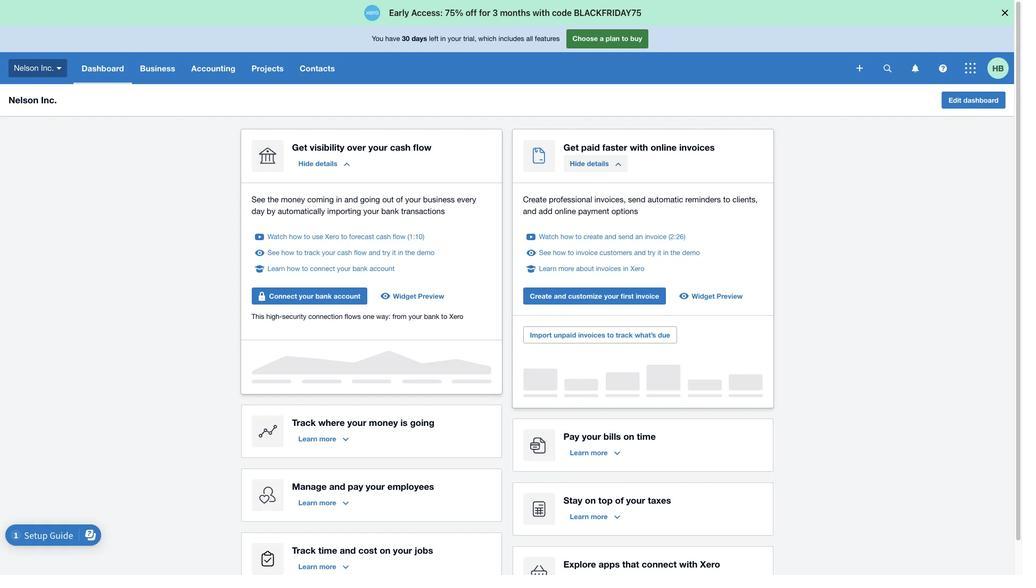 Task type: locate. For each thing, give the bounding box(es) containing it.
0 horizontal spatial flow
[[354, 249, 367, 257]]

xero inside "link"
[[325, 233, 339, 241]]

1 vertical spatial money
[[369, 417, 398, 428]]

0 horizontal spatial hide details
[[299, 159, 337, 168]]

hide for 1st the hide details button from right
[[570, 159, 585, 168]]

3 svg image from the left
[[939, 64, 947, 72]]

forecast
[[349, 233, 374, 241]]

business button
[[132, 52, 183, 84]]

and left the add on the top of page
[[523, 207, 537, 216]]

it right customers
[[658, 249, 662, 257]]

1 horizontal spatial see
[[268, 249, 280, 257]]

learn right projects icon
[[299, 562, 317, 571]]

money
[[281, 195, 305, 204], [369, 417, 398, 428]]

every
[[457, 195, 476, 204]]

track
[[305, 249, 320, 257], [616, 331, 633, 339]]

1 horizontal spatial hide details button
[[564, 155, 628, 172]]

watch inside "link"
[[268, 233, 287, 241]]

time right bills
[[637, 431, 656, 442]]

send left an
[[619, 233, 634, 241]]

1 horizontal spatial demo
[[682, 249, 700, 257]]

1 horizontal spatial try
[[648, 249, 656, 257]]

it inside see how to track your cash flow and try it in the demo link
[[392, 249, 396, 257]]

to left what's
[[607, 331, 614, 339]]

try down watch how to use xero to forecast cash flow (1:10) "link"
[[382, 249, 390, 257]]

1 horizontal spatial connect
[[642, 559, 677, 570]]

in up importing
[[336, 195, 342, 204]]

0 vertical spatial track
[[292, 417, 316, 428]]

learn down stay
[[570, 512, 589, 521]]

hb button
[[988, 52, 1015, 84]]

track right projects icon
[[292, 545, 316, 556]]

more for track where your money is going
[[319, 435, 336, 443]]

learn more for your
[[570, 448, 608, 457]]

0 horizontal spatial preview
[[418, 292, 444, 300]]

1 horizontal spatial get
[[564, 142, 579, 153]]

more down top
[[591, 512, 608, 521]]

2 widget from the left
[[692, 292, 715, 300]]

from
[[393, 313, 407, 321]]

bank down out
[[381, 207, 399, 216]]

the down (2:26)
[[671, 249, 681, 257]]

dashboard
[[964, 96, 999, 104]]

0 vertical spatial create
[[523, 195, 547, 204]]

see for get paid faster with online invoices
[[539, 249, 551, 257]]

which
[[479, 35, 497, 43]]

how inside 'see how to invoice customers and try it in the demo' link
[[553, 249, 566, 257]]

0 vertical spatial invoices
[[680, 142, 715, 153]]

navigation
[[74, 52, 849, 84]]

get
[[292, 142, 307, 153], [564, 142, 579, 153]]

features
[[535, 35, 560, 43]]

2 vertical spatial flow
[[354, 249, 367, 257]]

high-
[[266, 313, 282, 321]]

see down the add on the top of page
[[539, 249, 551, 257]]

connect for your
[[310, 265, 335, 273]]

0 vertical spatial invoice
[[645, 233, 667, 241]]

1 horizontal spatial online
[[651, 142, 677, 153]]

1 horizontal spatial money
[[369, 417, 398, 428]]

to inside "banner"
[[622, 34, 629, 43]]

0 vertical spatial connect
[[310, 265, 335, 273]]

track
[[292, 417, 316, 428], [292, 545, 316, 556]]

1 horizontal spatial widget
[[692, 292, 715, 300]]

hb
[[993, 63, 1004, 73]]

0 horizontal spatial hide details button
[[292, 155, 356, 172]]

widget preview button
[[376, 288, 451, 305], [675, 288, 750, 305]]

see the money coming in and going out of your business every day by automatically importing your bank transactions
[[252, 195, 476, 216]]

create and customize your first invoice
[[530, 292, 659, 300]]

2 horizontal spatial see
[[539, 249, 551, 257]]

1 horizontal spatial hide
[[570, 159, 585, 168]]

create
[[584, 233, 603, 241]]

on right cost
[[380, 545, 391, 556]]

learn down manage
[[299, 498, 317, 507]]

buy
[[631, 34, 643, 43]]

bank inside see the money coming in and going out of your business every day by automatically importing your bank transactions
[[381, 207, 399, 216]]

automatically
[[278, 207, 325, 216]]

bank
[[381, 207, 399, 216], [353, 265, 368, 273], [316, 292, 332, 300], [424, 313, 439, 321]]

0 horizontal spatial widget
[[393, 292, 416, 300]]

stay on top of your taxes
[[564, 495, 671, 506]]

it inside 'see how to invoice customers and try it in the demo' link
[[658, 249, 662, 257]]

in right left
[[441, 35, 446, 43]]

invoices down customers
[[596, 265, 621, 273]]

1 horizontal spatial preview
[[717, 292, 743, 300]]

this high-security connection flows one way: from your bank to xero
[[252, 313, 464, 321]]

get left the paid
[[564, 142, 579, 153]]

to inside create professional invoices, send automatic reminders to clients, and add online payment options
[[723, 195, 731, 204]]

connect your bank account
[[269, 292, 361, 300]]

reminders
[[686, 195, 721, 204]]

learn for pay your bills on time
[[570, 448, 589, 457]]

cost
[[358, 545, 377, 556]]

hide down visibility
[[299, 159, 314, 168]]

connect
[[269, 292, 297, 300]]

0 horizontal spatial track
[[305, 249, 320, 257]]

learn more for where
[[299, 435, 336, 443]]

1 vertical spatial nelson
[[9, 94, 39, 105]]

0 vertical spatial send
[[628, 195, 646, 204]]

learn more button down track time and cost on your jobs
[[292, 558, 355, 575]]

1 vertical spatial connect
[[642, 559, 677, 570]]

get visibility over your cash flow
[[292, 142, 432, 153]]

learn more button down where
[[292, 430, 355, 447]]

you have 30 days left in your trial, which includes all features
[[372, 34, 560, 43]]

connect up connect your bank account
[[310, 265, 335, 273]]

1 horizontal spatial time
[[637, 431, 656, 442]]

see down by
[[268, 249, 280, 257]]

send
[[628, 195, 646, 204], [619, 233, 634, 241]]

manage and pay your employees
[[292, 481, 434, 492]]

0 vertical spatial inc.
[[41, 63, 54, 72]]

1 vertical spatial with
[[680, 559, 698, 570]]

1 svg image from the left
[[884, 64, 892, 72]]

widget preview for time
[[692, 292, 743, 300]]

a
[[600, 34, 604, 43]]

0 vertical spatial nelson
[[14, 63, 39, 72]]

1 vertical spatial invoices
[[596, 265, 621, 273]]

0 horizontal spatial watch
[[268, 233, 287, 241]]

bills icon image
[[523, 429, 555, 461]]

0 vertical spatial money
[[281, 195, 305, 204]]

1 horizontal spatial flow
[[393, 233, 406, 241]]

account up flows at the bottom left
[[334, 292, 361, 300]]

hide details button
[[292, 155, 356, 172], [564, 155, 628, 172]]

apps
[[599, 559, 620, 570]]

1 horizontal spatial account
[[370, 265, 395, 273]]

0 horizontal spatial online
[[555, 207, 576, 216]]

1 horizontal spatial hide details
[[570, 159, 609, 168]]

1 horizontal spatial with
[[680, 559, 698, 570]]

0 horizontal spatial with
[[630, 142, 648, 153]]

more left about
[[559, 265, 575, 273]]

hide details button down the paid
[[564, 155, 628, 172]]

flow
[[413, 142, 432, 153], [393, 233, 406, 241], [354, 249, 367, 257]]

learn more button for your
[[564, 444, 627, 461]]

2 watch from the left
[[539, 233, 559, 241]]

hide details
[[299, 159, 337, 168], [570, 159, 609, 168]]

invoice up about
[[576, 249, 598, 257]]

learn more down pay
[[570, 448, 608, 457]]

0 vertical spatial with
[[630, 142, 648, 153]]

watch for get visibility over your cash flow
[[268, 233, 287, 241]]

1 vertical spatial of
[[615, 495, 624, 506]]

learn more down stay
[[570, 512, 608, 521]]

2 horizontal spatial the
[[671, 249, 681, 257]]

nelson inc.
[[14, 63, 54, 72], [9, 94, 57, 105]]

create inside create professional invoices, send automatic reminders to clients, and add online payment options
[[523, 195, 547, 204]]

widget preview button for is
[[376, 288, 451, 305]]

learn more for time
[[299, 562, 336, 571]]

0 vertical spatial on
[[624, 431, 635, 442]]

(1:10)
[[408, 233, 425, 241]]

explore
[[564, 559, 596, 570]]

use
[[312, 233, 323, 241]]

watch down the add on the top of page
[[539, 233, 559, 241]]

see how to invoice customers and try it in the demo
[[539, 249, 700, 257]]

1 details from the left
[[316, 159, 337, 168]]

how inside learn how to connect your bank account link
[[287, 265, 300, 273]]

inc.
[[41, 63, 54, 72], [41, 94, 57, 105]]

watch down by
[[268, 233, 287, 241]]

watch for get paid faster with online invoices
[[539, 233, 559, 241]]

2 details from the left
[[587, 159, 609, 168]]

unpaid
[[554, 331, 576, 339]]

0 horizontal spatial hide
[[299, 159, 314, 168]]

includes
[[499, 35, 524, 43]]

one
[[363, 313, 374, 321]]

create up "import"
[[530, 292, 552, 300]]

learn more button down pay your bills on time at the bottom of the page
[[564, 444, 627, 461]]

invoice
[[645, 233, 667, 241], [576, 249, 598, 257], [636, 292, 659, 300]]

see inside see how to track your cash flow and try it in the demo link
[[268, 249, 280, 257]]

1 horizontal spatial svg image
[[912, 64, 919, 72]]

0 vertical spatial account
[[370, 265, 395, 273]]

2 widget preview from the left
[[692, 292, 743, 300]]

of right out
[[396, 195, 403, 204]]

track inside "button"
[[616, 331, 633, 339]]

0 horizontal spatial of
[[396, 195, 403, 204]]

learn more
[[299, 435, 336, 443], [570, 448, 608, 457], [299, 498, 336, 507], [570, 512, 608, 521], [299, 562, 336, 571]]

learn right track money icon
[[299, 435, 317, 443]]

money left is
[[369, 417, 398, 428]]

your inside you have 30 days left in your trial, which includes all features
[[448, 35, 462, 43]]

1 watch from the left
[[268, 233, 287, 241]]

and left 'customize'
[[554, 292, 566, 300]]

the
[[268, 195, 279, 204], [405, 249, 415, 257], [671, 249, 681, 257]]

preview for pay your bills on time
[[717, 292, 743, 300]]

1 vertical spatial nelson inc.
[[9, 94, 57, 105]]

and up importing
[[345, 195, 358, 204]]

1 vertical spatial send
[[619, 233, 634, 241]]

the up by
[[268, 195, 279, 204]]

demo
[[417, 249, 435, 257], [682, 249, 700, 257]]

hide down the paid
[[570, 159, 585, 168]]

get left visibility
[[292, 142, 307, 153]]

2 vertical spatial invoices
[[578, 331, 606, 339]]

and
[[345, 195, 358, 204], [523, 207, 537, 216], [605, 233, 617, 241], [369, 249, 381, 257], [634, 249, 646, 257], [554, 292, 566, 300], [329, 481, 345, 492], [340, 545, 356, 556]]

to right from
[[441, 313, 448, 321]]

0 horizontal spatial details
[[316, 159, 337, 168]]

1 horizontal spatial track
[[616, 331, 633, 339]]

0 vertical spatial going
[[360, 195, 380, 204]]

navigation inside "banner"
[[74, 52, 849, 84]]

0 horizontal spatial going
[[360, 195, 380, 204]]

cash right over
[[390, 142, 411, 153]]

watch
[[268, 233, 287, 241], [539, 233, 559, 241]]

learn more button down manage
[[292, 494, 355, 511]]

0 horizontal spatial it
[[392, 249, 396, 257]]

1 hide details from the left
[[299, 159, 337, 168]]

preview
[[418, 292, 444, 300], [717, 292, 743, 300]]

0 vertical spatial of
[[396, 195, 403, 204]]

invoices preview bar graph image
[[523, 365, 763, 397]]

and up customers
[[605, 233, 617, 241]]

1 vertical spatial time
[[318, 545, 337, 556]]

learn how to connect your bank account
[[268, 265, 395, 273]]

1 widget from the left
[[393, 292, 416, 300]]

connect right that
[[642, 559, 677, 570]]

hide for first the hide details button
[[299, 159, 314, 168]]

learn more down track time and cost on your jobs
[[299, 562, 336, 571]]

stay
[[564, 495, 583, 506]]

2 get from the left
[[564, 142, 579, 153]]

more down pay your bills on time at the bottom of the page
[[591, 448, 608, 457]]

0 horizontal spatial try
[[382, 249, 390, 257]]

and left pay
[[329, 481, 345, 492]]

1 vertical spatial track
[[292, 545, 316, 556]]

track left where
[[292, 417, 316, 428]]

1 horizontal spatial it
[[658, 249, 662, 257]]

employees
[[388, 481, 434, 492]]

on left top
[[585, 495, 596, 506]]

1 horizontal spatial widget preview
[[692, 292, 743, 300]]

online inside create professional invoices, send automatic reminders to clients, and add online payment options
[[555, 207, 576, 216]]

0 horizontal spatial widget preview button
[[376, 288, 451, 305]]

of right top
[[615, 495, 624, 506]]

2 hide from the left
[[570, 159, 585, 168]]

and down forecast
[[369, 249, 381, 257]]

your inside create and customize your first invoice button
[[604, 292, 619, 300]]

0 horizontal spatial money
[[281, 195, 305, 204]]

track down use
[[305, 249, 320, 257]]

how inside watch how to create and send an invoice (2:26) link
[[561, 233, 574, 241]]

see how to track your cash flow and try it in the demo link
[[268, 248, 435, 258]]

1 vertical spatial track
[[616, 331, 633, 339]]

details down visibility
[[316, 159, 337, 168]]

1 get from the left
[[292, 142, 307, 153]]

1 horizontal spatial widget preview button
[[675, 288, 750, 305]]

inc. inside "popup button"
[[41, 63, 54, 72]]

0 vertical spatial flow
[[413, 142, 432, 153]]

0 horizontal spatial account
[[334, 292, 361, 300]]

learn more button for on
[[564, 508, 627, 525]]

connect your bank account button
[[252, 288, 368, 305]]

1 vertical spatial flow
[[393, 233, 406, 241]]

0 vertical spatial nelson inc.
[[14, 63, 54, 72]]

2 svg image from the left
[[912, 64, 919, 72]]

to up see how to track your cash flow and try it in the demo
[[341, 233, 347, 241]]

how for connect
[[287, 265, 300, 273]]

demo down (1:10)
[[417, 249, 435, 257]]

send up options
[[628, 195, 646, 204]]

banner
[[0, 26, 1015, 84]]

cash down watch how to use xero to forecast cash flow (1:10) "link"
[[337, 249, 352, 257]]

account inside button
[[334, 292, 361, 300]]

1 track from the top
[[292, 417, 316, 428]]

in down (2:26)
[[663, 249, 669, 257]]

0 horizontal spatial get
[[292, 142, 307, 153]]

import unpaid invoices to track what's due button
[[523, 326, 677, 344]]

details down the paid
[[587, 159, 609, 168]]

0 horizontal spatial demo
[[417, 249, 435, 257]]

to left buy
[[622, 34, 629, 43]]

automatic
[[648, 195, 683, 204]]

create inside button
[[530, 292, 552, 300]]

to left clients,
[[723, 195, 731, 204]]

1 horizontal spatial svg image
[[857, 65, 863, 71]]

2 vertical spatial invoice
[[636, 292, 659, 300]]

banking icon image
[[252, 140, 284, 172]]

invoices
[[680, 142, 715, 153], [596, 265, 621, 273], [578, 331, 606, 339]]

account down see how to track your cash flow and try it in the demo link
[[370, 265, 395, 273]]

create professional invoices, send automatic reminders to clients, and add online payment options
[[523, 195, 758, 216]]

how inside watch how to use xero to forecast cash flow (1:10) "link"
[[289, 233, 302, 241]]

invoices,
[[595, 195, 626, 204]]

going
[[360, 195, 380, 204], [410, 417, 435, 428]]

0 horizontal spatial widget preview
[[393, 292, 444, 300]]

track money icon image
[[252, 415, 284, 447]]

1 hide from the left
[[299, 159, 314, 168]]

more for track time and cost on your jobs
[[319, 562, 336, 571]]

bank inside button
[[316, 292, 332, 300]]

learn for track where your money is going
[[299, 435, 317, 443]]

2 track from the top
[[292, 545, 316, 556]]

bank up connection
[[316, 292, 332, 300]]

in down 'see how to invoice customers and try it in the demo' link
[[623, 265, 629, 273]]

invoices inside "button"
[[578, 331, 606, 339]]

invoices right unpaid
[[578, 331, 606, 339]]

to left use
[[304, 233, 310, 241]]

1 vertical spatial going
[[410, 417, 435, 428]]

more down track time and cost on your jobs
[[319, 562, 336, 571]]

learn down pay
[[570, 448, 589, 457]]

hide details down the paid
[[570, 159, 609, 168]]

learn more button for where
[[292, 430, 355, 447]]

create up the add on the top of page
[[523, 195, 547, 204]]

1 widget preview from the left
[[393, 292, 444, 300]]

1 widget preview button from the left
[[376, 288, 451, 305]]

1 horizontal spatial details
[[587, 159, 609, 168]]

the down (1:10)
[[405, 249, 415, 257]]

banking preview line graph image
[[252, 351, 491, 383]]

money up automatically
[[281, 195, 305, 204]]

widget preview for is
[[393, 292, 444, 300]]

0 horizontal spatial svg image
[[57, 67, 62, 70]]

learn more down where
[[299, 435, 336, 443]]

1 vertical spatial cash
[[376, 233, 391, 241]]

track for track time and cost on your jobs
[[292, 545, 316, 556]]

2 it from the left
[[658, 249, 662, 257]]

2 demo from the left
[[682, 249, 700, 257]]

demo down (2:26)
[[682, 249, 700, 257]]

create
[[523, 195, 547, 204], [530, 292, 552, 300]]

preview for track where your money is going
[[418, 292, 444, 300]]

0 horizontal spatial the
[[268, 195, 279, 204]]

0 horizontal spatial svg image
[[884, 64, 892, 72]]

more down where
[[319, 435, 336, 443]]

2 widget preview button from the left
[[675, 288, 750, 305]]

invoice right an
[[645, 233, 667, 241]]

see inside see the money coming in and going out of your business every day by automatically importing your bank transactions
[[252, 195, 265, 204]]

and down an
[[634, 249, 646, 257]]

svg image
[[884, 64, 892, 72], [912, 64, 919, 72], [939, 64, 947, 72]]

send inside create professional invoices, send automatic reminders to clients, and add online payment options
[[628, 195, 646, 204]]

see how to track your cash flow and try it in the demo
[[268, 249, 435, 257]]

it down watch how to use xero to forecast cash flow (1:10) "link"
[[392, 249, 396, 257]]

going left out
[[360, 195, 380, 204]]

2 preview from the left
[[717, 292, 743, 300]]

1 it from the left
[[392, 249, 396, 257]]

of inside see the money coming in and going out of your business every day by automatically importing your bank transactions
[[396, 195, 403, 204]]

2 vertical spatial on
[[380, 545, 391, 556]]

1 preview from the left
[[418, 292, 444, 300]]

invoices up reminders
[[680, 142, 715, 153]]

of
[[396, 195, 403, 204], [615, 495, 624, 506]]

dialog
[[0, 0, 1023, 26]]

online right the faster
[[651, 142, 677, 153]]

way:
[[376, 313, 391, 321]]

1 vertical spatial on
[[585, 495, 596, 506]]

nelson
[[14, 63, 39, 72], [9, 94, 39, 105]]

see inside 'see how to invoice customers and try it in the demo' link
[[539, 249, 551, 257]]

2 horizontal spatial svg image
[[966, 63, 976, 73]]

edit
[[949, 96, 962, 104]]

2 horizontal spatial flow
[[413, 142, 432, 153]]

svg image
[[966, 63, 976, 73], [857, 65, 863, 71], [57, 67, 62, 70]]

jobs
[[415, 545, 433, 556]]

navigation containing dashboard
[[74, 52, 849, 84]]

to up 'learn how to connect your bank account'
[[296, 249, 303, 257]]

1 horizontal spatial watch
[[539, 233, 559, 241]]

time left cost
[[318, 545, 337, 556]]

0 horizontal spatial on
[[380, 545, 391, 556]]

invoice right the first
[[636, 292, 659, 300]]

1 vertical spatial online
[[555, 207, 576, 216]]

1 vertical spatial create
[[530, 292, 552, 300]]

business
[[140, 63, 175, 73]]

hide details down visibility
[[299, 159, 337, 168]]

on right bills
[[624, 431, 635, 442]]

online down "professional"
[[555, 207, 576, 216]]

invoices icon image
[[523, 140, 555, 172]]

0 horizontal spatial see
[[252, 195, 265, 204]]

your
[[448, 35, 462, 43], [369, 142, 388, 153], [405, 195, 421, 204], [364, 207, 379, 216], [322, 249, 336, 257], [337, 265, 351, 273], [299, 292, 314, 300], [604, 292, 619, 300], [409, 313, 422, 321], [347, 417, 367, 428], [582, 431, 601, 442], [366, 481, 385, 492], [626, 495, 646, 506], [393, 545, 412, 556]]

cash right forecast
[[376, 233, 391, 241]]

going right is
[[410, 417, 435, 428]]

customers
[[600, 249, 632, 257]]

how inside see how to track your cash flow and try it in the demo link
[[281, 249, 295, 257]]



Task type: vqa. For each thing, say whether or not it's contained in the screenshot.
top "INVITE"
no



Task type: describe. For each thing, give the bounding box(es) containing it.
in inside see the money coming in and going out of your business every day by automatically importing your bank transactions
[[336, 195, 342, 204]]

payment
[[578, 207, 610, 216]]

how for invoice
[[553, 249, 566, 257]]

learn for manage and pay your employees
[[299, 498, 317, 507]]

contacts
[[300, 63, 335, 73]]

have
[[385, 35, 400, 43]]

learn more for on
[[570, 512, 608, 521]]

1 horizontal spatial of
[[615, 495, 624, 506]]

dashboard link
[[74, 52, 132, 84]]

flow inside "link"
[[393, 233, 406, 241]]

banner containing hb
[[0, 26, 1015, 84]]

add
[[539, 207, 553, 216]]

business
[[423, 195, 455, 204]]

projects button
[[244, 52, 292, 84]]

learn for stay on top of your taxes
[[570, 512, 589, 521]]

accounting button
[[183, 52, 244, 84]]

your inside connect your bank account button
[[299, 292, 314, 300]]

more for manage and pay your employees
[[319, 498, 336, 507]]

projects
[[252, 63, 284, 73]]

details for 1st the hide details button from right
[[587, 159, 609, 168]]

going inside see the money coming in and going out of your business every day by automatically importing your bank transactions
[[360, 195, 380, 204]]

you
[[372, 35, 384, 43]]

taxes icon image
[[523, 493, 555, 525]]

create for create and customize your first invoice
[[530, 292, 552, 300]]

in inside you have 30 days left in your trial, which includes all features
[[441, 35, 446, 43]]

see how to invoice customers and try it in the demo link
[[539, 248, 700, 258]]

connection
[[308, 313, 343, 321]]

dashboard
[[82, 63, 124, 73]]

out
[[382, 195, 394, 204]]

2 hide details from the left
[[570, 159, 609, 168]]

watch how to use xero to forecast cash flow (1:10)
[[268, 233, 425, 241]]

day
[[252, 207, 265, 216]]

pay
[[564, 431, 580, 442]]

2 hide details button from the left
[[564, 155, 628, 172]]

to up learn more about invoices in xero
[[568, 249, 574, 257]]

security
[[282, 313, 307, 321]]

days
[[412, 34, 427, 43]]

get for get visibility over your cash flow
[[292, 142, 307, 153]]

1 horizontal spatial the
[[405, 249, 415, 257]]

watch how to create and send an invoice (2:26)
[[539, 233, 686, 241]]

the inside see the money coming in and going out of your business every day by automatically importing your bank transactions
[[268, 195, 279, 204]]

learn up connect
[[268, 265, 285, 273]]

to up connect your bank account button
[[302, 265, 308, 273]]

1 try from the left
[[382, 249, 390, 257]]

nelson inside "popup button"
[[14, 63, 39, 72]]

all
[[526, 35, 533, 43]]

1 demo from the left
[[417, 249, 435, 257]]

create for create professional invoices, send automatic reminders to clients, and add online payment options
[[523, 195, 547, 204]]

add-ons icon image
[[523, 557, 555, 575]]

get for get paid faster with online invoices
[[564, 142, 579, 153]]

invoice inside button
[[636, 292, 659, 300]]

track where your money is going
[[292, 417, 435, 428]]

contacts button
[[292, 52, 343, 84]]

track time and cost on your jobs
[[292, 545, 433, 556]]

2 vertical spatial cash
[[337, 249, 352, 257]]

your inside learn how to connect your bank account link
[[337, 265, 351, 273]]

learn how to connect your bank account link
[[268, 264, 395, 274]]

clients,
[[733, 195, 758, 204]]

top
[[599, 495, 613, 506]]

taxes
[[648, 495, 671, 506]]

how for create
[[561, 233, 574, 241]]

choose
[[573, 34, 598, 43]]

manage
[[292, 481, 327, 492]]

and inside create professional invoices, send automatic reminders to clients, and add online payment options
[[523, 207, 537, 216]]

widget for time
[[692, 292, 715, 300]]

1 hide details button from the left
[[292, 155, 356, 172]]

visibility
[[310, 142, 345, 153]]

widget for is
[[393, 292, 416, 300]]

paid
[[581, 142, 600, 153]]

what's
[[635, 331, 656, 339]]

details for first the hide details button
[[316, 159, 337, 168]]

your inside see how to track your cash flow and try it in the demo link
[[322, 249, 336, 257]]

faster
[[603, 142, 628, 153]]

0 vertical spatial cash
[[390, 142, 411, 153]]

bank down see how to track your cash flow and try it in the demo link
[[353, 265, 368, 273]]

to inside "button"
[[607, 331, 614, 339]]

trial,
[[463, 35, 477, 43]]

pay your bills on time
[[564, 431, 656, 442]]

track for track where your money is going
[[292, 417, 316, 428]]

to left create at the top right of the page
[[576, 233, 582, 241]]

and left cost
[[340, 545, 356, 556]]

learn more for and
[[299, 498, 336, 507]]

edit dashboard
[[949, 96, 999, 104]]

transactions
[[401, 207, 445, 216]]

1 vertical spatial invoice
[[576, 249, 598, 257]]

professional
[[549, 195, 592, 204]]

explore apps that connect with xero
[[564, 559, 720, 570]]

learn more about invoices in xero
[[539, 265, 645, 273]]

projects icon image
[[252, 543, 284, 575]]

learn more about invoices in xero link
[[539, 264, 645, 274]]

importing
[[327, 207, 361, 216]]

and inside button
[[554, 292, 566, 300]]

bills
[[604, 431, 621, 442]]

how for track
[[281, 249, 295, 257]]

more for pay your bills on time
[[591, 448, 608, 457]]

nelson inc. inside "popup button"
[[14, 63, 54, 72]]

create and customize your first invoice button
[[523, 288, 666, 305]]

that
[[623, 559, 640, 570]]

2 try from the left
[[648, 249, 656, 257]]

over
[[347, 142, 366, 153]]

is
[[401, 417, 408, 428]]

1 horizontal spatial going
[[410, 417, 435, 428]]

connect for with
[[642, 559, 677, 570]]

0 vertical spatial online
[[651, 142, 677, 153]]

employees icon image
[[252, 479, 284, 511]]

edit dashboard button
[[942, 92, 1006, 109]]

learn more button for time
[[292, 558, 355, 575]]

watch how to use xero to forecast cash flow (1:10) link
[[268, 232, 425, 242]]

flows
[[345, 313, 361, 321]]

1 vertical spatial inc.
[[41, 94, 57, 105]]

cash inside "link"
[[376, 233, 391, 241]]

coming
[[307, 195, 334, 204]]

and inside see the money coming in and going out of your business every day by automatically importing your bank transactions
[[345, 195, 358, 204]]

svg image inside nelson inc. "popup button"
[[57, 67, 62, 70]]

pay
[[348, 481, 363, 492]]

first
[[621, 292, 634, 300]]

left
[[429, 35, 439, 43]]

this
[[252, 313, 264, 321]]

money inside see the money coming in and going out of your business every day by automatically importing your bank transactions
[[281, 195, 305, 204]]

0 horizontal spatial time
[[318, 545, 337, 556]]

(2:26)
[[669, 233, 686, 241]]

learn left about
[[539, 265, 557, 273]]

1 horizontal spatial on
[[585, 495, 596, 506]]

bank right from
[[424, 313, 439, 321]]

due
[[658, 331, 671, 339]]

see for get visibility over your cash flow
[[268, 249, 280, 257]]

import unpaid invoices to track what's due
[[530, 331, 671, 339]]

0 vertical spatial time
[[637, 431, 656, 442]]

accounting
[[191, 63, 236, 73]]

learn more button for and
[[292, 494, 355, 511]]

customize
[[568, 292, 602, 300]]

how for use
[[289, 233, 302, 241]]

learn for track time and cost on your jobs
[[299, 562, 317, 571]]

in down transactions at the left of page
[[398, 249, 403, 257]]

more for stay on top of your taxes
[[591, 512, 608, 521]]

widget preview button for time
[[675, 288, 750, 305]]

nelson inc. button
[[0, 52, 74, 84]]

options
[[612, 207, 638, 216]]

by
[[267, 207, 276, 216]]



